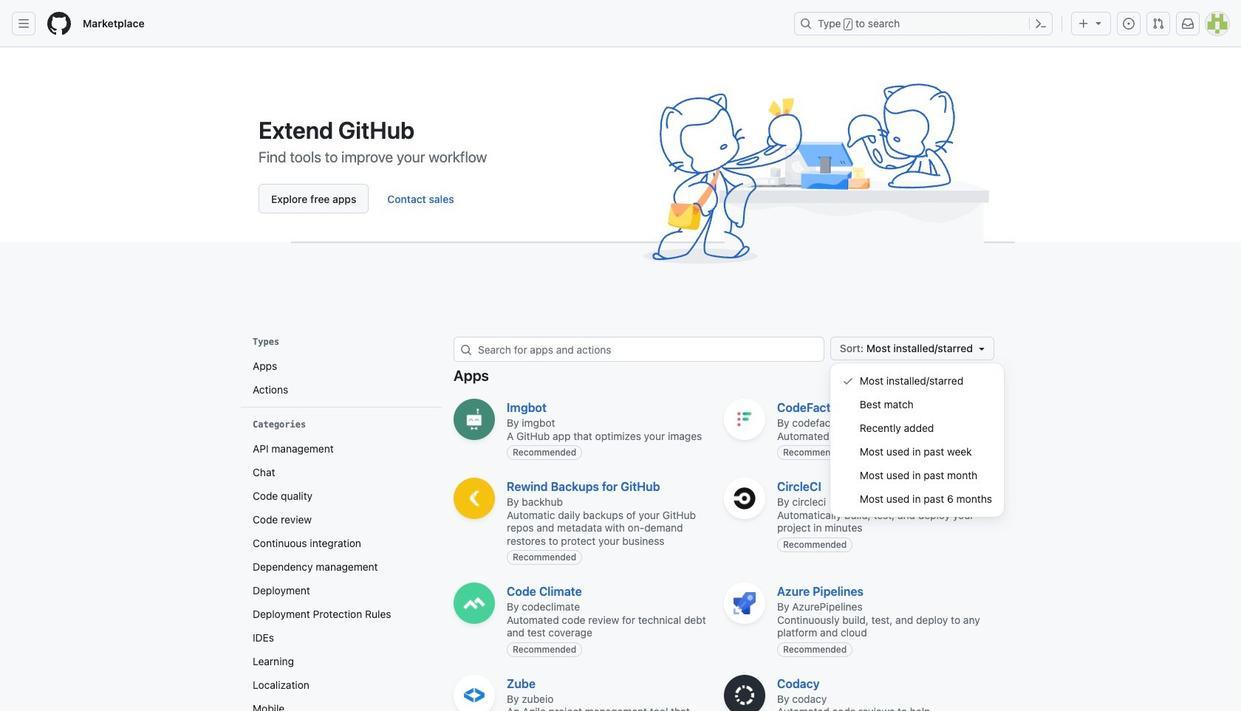 Task type: vqa. For each thing, say whether or not it's contained in the screenshot.
Appearance
no



Task type: describe. For each thing, give the bounding box(es) containing it.
triangle down image
[[1093, 17, 1105, 29]]

plus image
[[1078, 18, 1090, 30]]

homepage image
[[47, 12, 71, 35]]

triangle down image
[[976, 343, 988, 355]]

git pull request image
[[1153, 18, 1165, 30]]

issue opened image
[[1123, 18, 1135, 30]]



Task type: locate. For each thing, give the bounding box(es) containing it.
0 vertical spatial list
[[247, 355, 436, 402]]

1 list from the top
[[247, 355, 436, 402]]

list
[[247, 355, 436, 402], [247, 437, 436, 712]]

menu
[[830, 364, 1004, 517]]

notifications image
[[1182, 18, 1194, 30]]

Search for apps and actions text field
[[478, 338, 824, 361]]

1 vertical spatial list
[[247, 437, 436, 712]]

search image
[[460, 344, 472, 356]]

2 list from the top
[[247, 437, 436, 712]]

command palette image
[[1035, 18, 1047, 30]]



